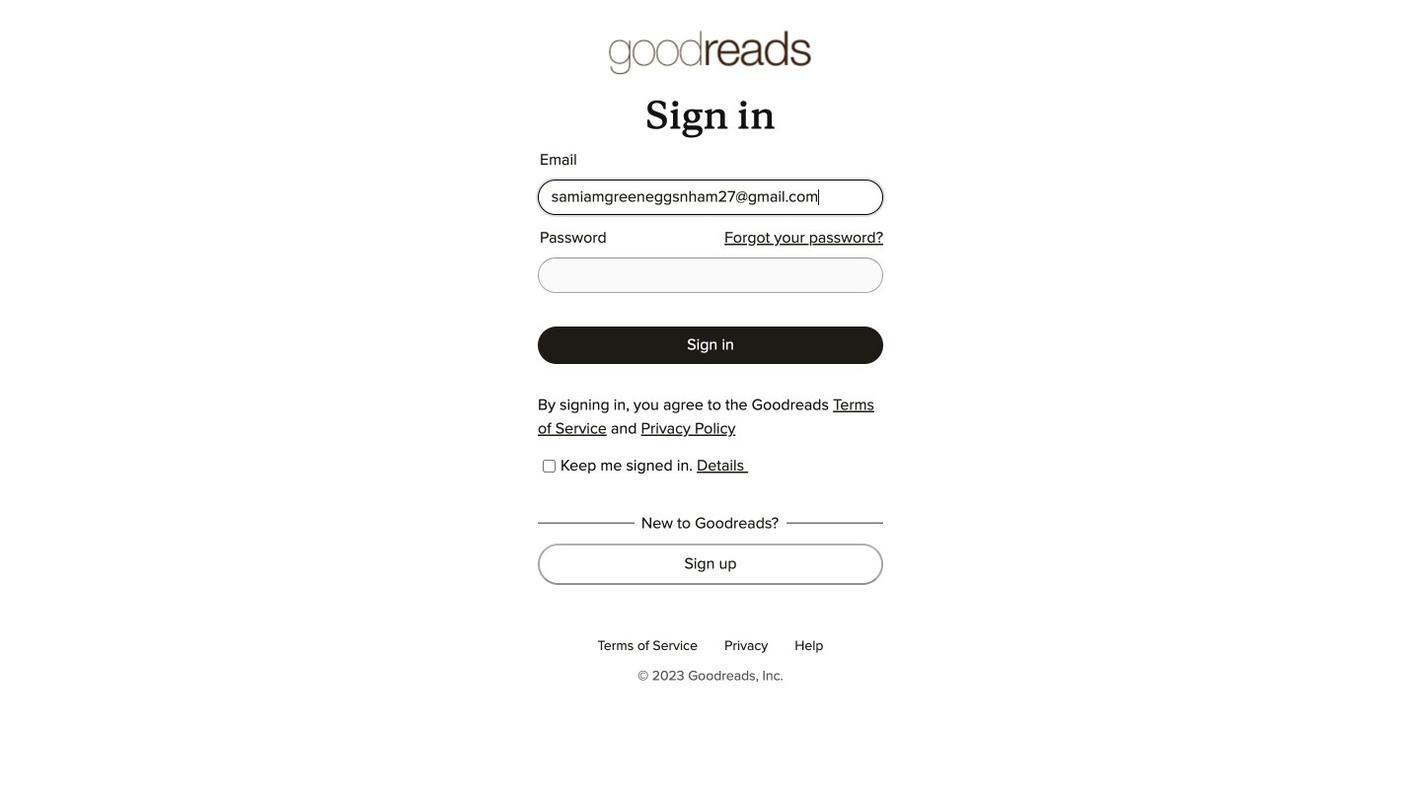 Task type: locate. For each thing, give the bounding box(es) containing it.
None submit
[[538, 327, 884, 364]]

None password field
[[538, 258, 884, 293]]

None checkbox
[[543, 460, 556, 473]]

None email field
[[538, 180, 884, 215]]



Task type: vqa. For each thing, say whether or not it's contained in the screenshot.
Checkbox
yes



Task type: describe. For each thing, give the bounding box(es) containing it.
goodreads image
[[610, 30, 812, 77]]



